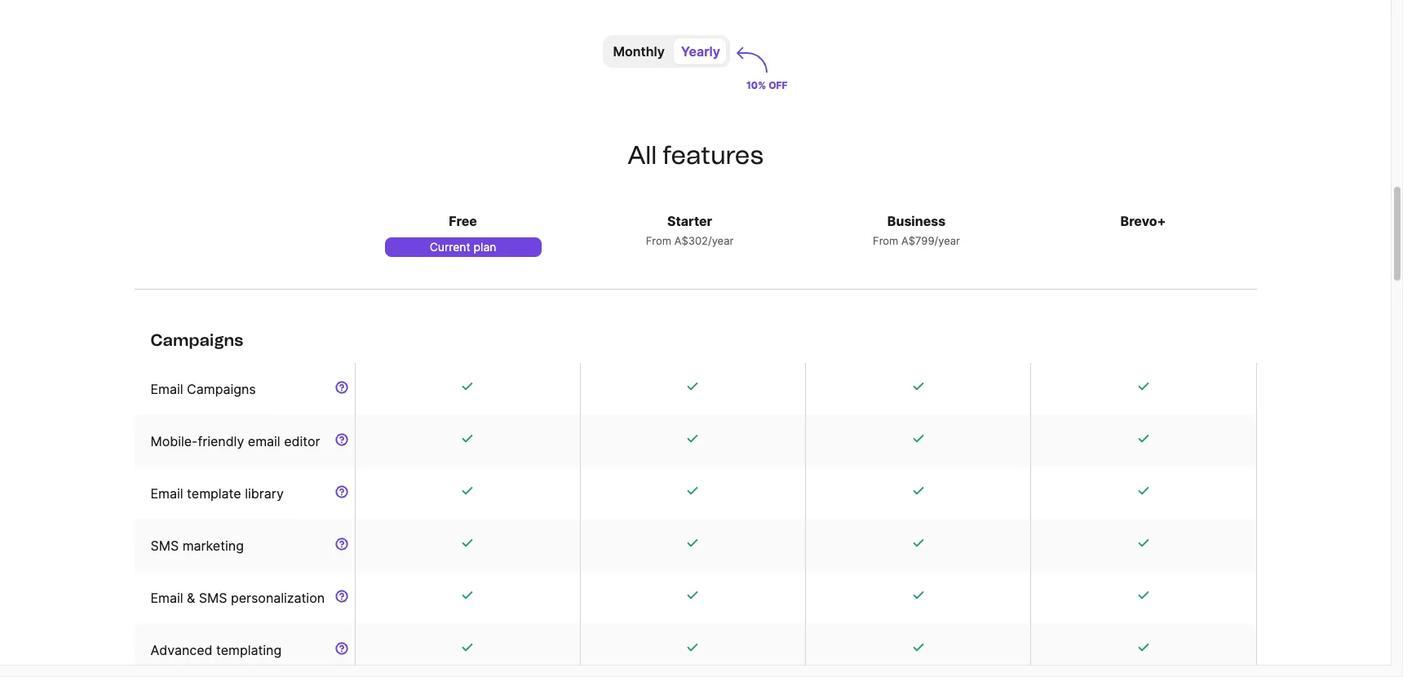 Task type: describe. For each thing, give the bounding box(es) containing it.
brevo+
[[1121, 213, 1166, 229]]

business
[[887, 213, 946, 229]]

free
[[449, 213, 477, 229]]

current plan
[[430, 240, 496, 254]]

year for business
[[938, 234, 960, 247]]

off
[[769, 79, 788, 91]]

from for business
[[873, 234, 898, 247]]

email for email & sms personalization
[[151, 590, 183, 606]]

email campaigns
[[151, 381, 256, 397]]

business from a$799/ year
[[873, 213, 960, 247]]

1 vertical spatial campaigns
[[187, 381, 256, 397]]

friendly
[[198, 433, 244, 449]]

0 vertical spatial campaigns
[[151, 330, 243, 350]]

1 vertical spatial sms
[[199, 590, 227, 606]]

features
[[663, 140, 764, 170]]

templating
[[216, 642, 282, 658]]

10% off
[[746, 79, 788, 91]]

year for starter
[[712, 234, 734, 247]]

email
[[248, 433, 280, 449]]

email & sms personalization
[[151, 590, 325, 606]]

advanced
[[151, 642, 212, 658]]

email template library
[[151, 485, 284, 502]]

email for email campaigns
[[151, 381, 183, 397]]

plan
[[474, 240, 496, 254]]



Task type: vqa. For each thing, say whether or not it's contained in the screenshot.
leftmost "double"
no



Task type: locate. For each thing, give the bounding box(es) containing it.
from left a$302/
[[646, 234, 671, 247]]

1 horizontal spatial year
[[938, 234, 960, 247]]

sms right &
[[199, 590, 227, 606]]

from inside 'business from a$799/ year'
[[873, 234, 898, 247]]

email left template
[[151, 485, 183, 502]]

from
[[646, 234, 671, 247], [873, 234, 898, 247]]

0 horizontal spatial sms
[[151, 538, 179, 554]]

email for email template library
[[151, 485, 183, 502]]

a$302/
[[674, 234, 712, 247]]

starter from a$302/ year
[[646, 213, 734, 247]]

year down business
[[938, 234, 960, 247]]

monthly button
[[606, 38, 671, 64]]

mobile-
[[151, 433, 198, 449]]

campaigns
[[151, 330, 243, 350], [187, 381, 256, 397]]

2 vertical spatial email
[[151, 590, 183, 606]]

library
[[245, 485, 284, 502]]

from left "a$799/" at the right of page
[[873, 234, 898, 247]]

current
[[430, 240, 470, 254]]

2 year from the left
[[938, 234, 960, 247]]

mobile-friendly email editor
[[151, 433, 320, 449]]

yearly button
[[675, 38, 727, 64]]

1 email from the top
[[151, 381, 183, 397]]

advanced templating language
[[151, 642, 282, 677]]

year inside 'business from a$799/ year'
[[938, 234, 960, 247]]

personalization
[[231, 590, 325, 606]]

1 year from the left
[[712, 234, 734, 247]]

all features
[[627, 140, 764, 170]]

0 horizontal spatial year
[[712, 234, 734, 247]]

10%
[[746, 79, 766, 91]]

2 from from the left
[[873, 234, 898, 247]]

year
[[712, 234, 734, 247], [938, 234, 960, 247]]

1 horizontal spatial sms
[[199, 590, 227, 606]]

language
[[151, 662, 207, 677]]

email up mobile-
[[151, 381, 183, 397]]

3 email from the top
[[151, 590, 183, 606]]

1 from from the left
[[646, 234, 671, 247]]

&
[[187, 590, 195, 606]]

yearly
[[681, 43, 720, 60]]

1 vertical spatial email
[[151, 485, 183, 502]]

sms left marketing
[[151, 538, 179, 554]]

campaigns up email campaigns
[[151, 330, 243, 350]]

monthly
[[613, 43, 665, 60]]

all
[[627, 140, 657, 170]]

0 vertical spatial email
[[151, 381, 183, 397]]

email left &
[[151, 590, 183, 606]]

year inside starter from a$302/ year
[[712, 234, 734, 247]]

1 horizontal spatial from
[[873, 234, 898, 247]]

0 vertical spatial sms
[[151, 538, 179, 554]]

starter
[[667, 213, 712, 229]]

a$799/
[[901, 234, 938, 247]]

sms marketing
[[151, 538, 244, 554]]

sms
[[151, 538, 179, 554], [199, 590, 227, 606]]

email
[[151, 381, 183, 397], [151, 485, 183, 502], [151, 590, 183, 606]]

year down starter
[[712, 234, 734, 247]]

from inside starter from a$302/ year
[[646, 234, 671, 247]]

marketing
[[182, 538, 244, 554]]

campaigns up 'friendly'
[[187, 381, 256, 397]]

0 horizontal spatial from
[[646, 234, 671, 247]]

template
[[187, 485, 241, 502]]

editor
[[284, 433, 320, 449]]

2 email from the top
[[151, 485, 183, 502]]

from for starter
[[646, 234, 671, 247]]



